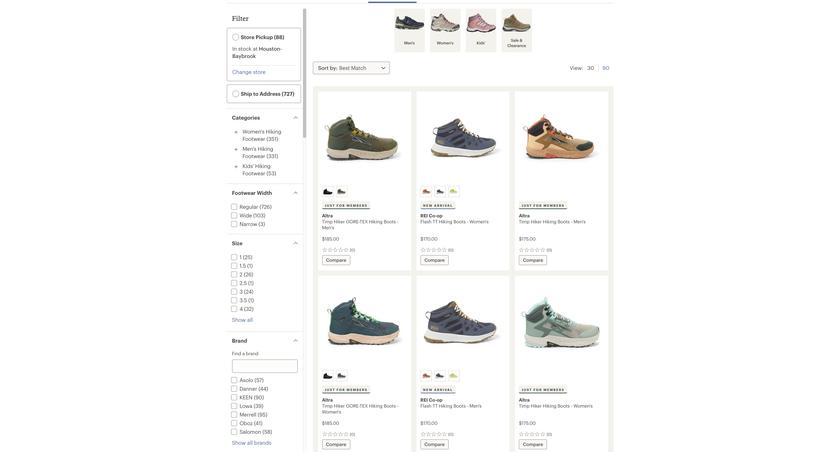 Task type: vqa. For each thing, say whether or not it's contained in the screenshot.


Task type: describe. For each thing, give the bounding box(es) containing it.
just for members for altra timp hiker gore-tex hiking boots - women's
[[325, 388, 368, 392]]

rei co-op flash tt hiking boots - men's
[[421, 397, 482, 409]]

(41)
[[254, 420, 263, 426]]

pickup
[[256, 34, 273, 40]]

2 vertical spatial (1)
[[249, 297, 254, 303]]

hiking inside rei co-op flash tt hiking boots - men's
[[439, 403, 453, 409]]

3.5 link
[[230, 297, 247, 303]]

$185.00 for women's
[[322, 420, 340, 426]]

tt for rei co-op flash tt hiking boots - women's
[[433, 219, 438, 224]]

group for altra timp hiker gore-tex hiking boots - men's
[[321, 185, 409, 199]]

sale
[[511, 38, 519, 42]]

all for show all
[[247, 317, 253, 323]]

sale & clearance link
[[503, 9, 532, 52]]

ship to address (727)
[[240, 90, 295, 97]]

boots for rei co-op flash tt hiking boots - men's
[[454, 403, 466, 409]]

compare button for altra timp hiker hiking boots - women's
[[519, 440, 548, 449]]

altra timp hiker hiking boots - men's
[[519, 213, 586, 224]]

just for altra timp hiker hiking boots - men's
[[522, 204, 533, 208]]

kids' hiking footwear link
[[243, 163, 271, 176]]

toggle men%27s-hiking-footwear sub-items image
[[232, 146, 240, 153]]

tt for rei co-op flash tt hiking boots - men's
[[433, 403, 438, 409]]

kids' image
[[467, 11, 496, 34]]

black image
[[323, 371, 333, 381]]

odyssey gray/tapenade image
[[436, 187, 445, 196]]

for for altra timp hiker gore-tex hiking boots - women's
[[337, 388, 346, 392]]

(726)
[[260, 204, 272, 210]]

houston- baybrook
[[233, 45, 282, 59]]

store
[[253, 69, 266, 75]]

2 link
[[230, 271, 243, 277]]

toggle women%27s-hiking-footwear sub-items image
[[232, 128, 240, 136]]

women's link
[[431, 9, 460, 52]]

(58)
[[263, 429, 272, 435]]

all for show all brands
[[247, 440, 253, 446]]

merrell
[[240, 411, 257, 418]]

2.5 link
[[230, 280, 247, 286]]

hiking inside altra timp hiker gore-tex hiking boots - men's
[[369, 219, 383, 224]]

sale & clearance image
[[503, 11, 532, 34]]

a
[[243, 351, 245, 356]]

(24)
[[244, 288, 254, 295]]

boots for altra timp hiker gore-tex hiking boots - men's
[[384, 219, 396, 224]]

footwear for kids'
[[243, 170, 265, 176]]

(103)
[[254, 212, 266, 218]]

toggle kids%27-hiking-footwear sub-items image
[[232, 163, 240, 171]]

compare for altra timp hiker hiking boots - women's
[[523, 442, 544, 447]]

(53)
[[267, 170, 276, 176]]

kids' for kids'
[[477, 40, 486, 45]]

rei for rei co-op flash tt hiking boots - women's
[[421, 213, 428, 218]]

(331)
[[267, 153, 278, 159]]

footwear width button
[[227, 184, 303, 202]]

odyssey gray/tapenade image
[[436, 371, 445, 381]]

show for show all brands
[[232, 440, 246, 446]]

90
[[603, 65, 610, 71]]

address
[[260, 90, 281, 97]]

altra for altra timp hiker hiking boots - men's
[[519, 213, 530, 218]]

- inside altra timp hiker hiking boots - women's
[[571, 403, 573, 409]]

flash for rei co-op flash tt hiking boots - women's
[[421, 219, 432, 224]]

women's hiking footwear link
[[243, 128, 282, 142]]

4
[[240, 306, 243, 312]]

$175.00 for altra timp hiker hiking boots - men's
[[519, 236, 536, 242]]

new for rei co-op flash tt hiking boots - men's
[[424, 388, 433, 392]]

for for altra timp hiker hiking boots - women's
[[534, 388, 543, 392]]

(95)
[[258, 411, 268, 418]]

rust/clementine image
[[422, 187, 431, 196]]

rei co-op flash tt hiking boots - women's
[[421, 213, 489, 224]]

new arrival for rei co-op flash tt hiking boots - men's
[[424, 388, 453, 392]]

(0) for rei co-op flash tt hiking boots - men's
[[449, 432, 454, 437]]

altra timp hiker gore-tex hiking boots - men's
[[322, 213, 399, 230]]

regular link
[[230, 204, 258, 210]]

men's inside altra timp hiker gore-tex hiking boots - men's
[[322, 225, 334, 230]]

(57)
[[255, 377, 264, 383]]

arrival for rei co-op flash tt hiking boots - women's
[[435, 204, 453, 208]]

(3)
[[259, 221, 265, 227]]

baybrook
[[233, 53, 256, 59]]

size button
[[227, 234, 303, 252]]

$170.00 for rei co-op flash tt hiking boots - men's
[[421, 420, 438, 426]]

houston-
[[259, 45, 282, 52]]

hiker for timp hiker hiking boots - women's
[[531, 403, 542, 409]]

timp for timp hiker hiking boots - men's
[[519, 219, 530, 224]]

asolo (57) danner (44) keen (90) lowa (39) merrell (95) oboz (41) salomon (58)
[[240, 377, 272, 435]]

members for altra timp hiker hiking boots - women's
[[544, 388, 565, 392]]

change
[[233, 69, 252, 75]]

sale & clearance
[[508, 38, 527, 48]]

- for rei co-op flash tt hiking boots - women's
[[467, 219, 469, 224]]

(0) for rei co-op flash tt hiking boots - women's
[[449, 248, 454, 252]]

altra timp hiker gore-tex hiking boots - men's 0 image
[[322, 95, 408, 183]]

altra timp hiker gore-tex hiking boots - women's
[[322, 397, 399, 415]]

change store button
[[233, 68, 266, 76]]

men's link
[[395, 9, 424, 52]]

ship to address (727) button
[[229, 86, 299, 101]]

dusty olive image
[[337, 187, 347, 196]]

timp for timp hiker gore-tex hiking boots - women's
[[322, 403, 333, 409]]

store pickup (88)
[[240, 34, 285, 40]]

men's inside men's hiking footwear
[[243, 146, 257, 152]]

altra timp hiker hiking boots - men's 0 image
[[519, 95, 605, 183]]

members for altra timp hiker gore-tex hiking boots - men's
[[347, 204, 368, 208]]

(0) for altra timp hiker gore-tex hiking boots - women's
[[350, 432, 355, 437]]

hiking inside rei co-op flash tt hiking boots - women's
[[439, 219, 453, 224]]

(26)
[[244, 271, 253, 277]]

kids' for kids' hiking footwear
[[243, 163, 254, 169]]

black image
[[323, 187, 333, 196]]

(351)
[[267, 136, 278, 142]]

merrell link
[[230, 411, 257, 418]]

brand
[[232, 337, 247, 344]]

for for altra timp hiker hiking boots - men's
[[534, 204, 543, 208]]

oboz
[[240, 420, 253, 426]]

narrow link
[[230, 221, 257, 227]]

filter
[[232, 14, 249, 22]]

footwear width
[[232, 190, 272, 196]]

show all brands
[[232, 440, 272, 446]]

90 link
[[603, 64, 610, 72]]

just for members for altra timp hiker hiking boots - women's
[[522, 388, 565, 392]]

3.5
[[240, 297, 247, 303]]

1.5 link
[[230, 263, 246, 269]]

compare button for rei co-op flash tt hiking boots - women's
[[421, 255, 449, 265]]

compare for altra timp hiker gore-tex hiking boots - women's
[[326, 442, 347, 447]]

salomon link
[[230, 429, 261, 435]]

women's image
[[431, 11, 460, 34]]

narrow
[[240, 221, 257, 227]]

&
[[520, 38, 523, 42]]

(727)
[[282, 90, 295, 97]]

navy image
[[337, 371, 347, 381]]

3 link
[[230, 288, 243, 295]]

rust/clementine image
[[422, 371, 431, 381]]

danner
[[240, 386, 257, 392]]

brand button
[[227, 332, 303, 350]]

co- for rei co-op flash tt hiking boots - women's
[[429, 213, 437, 218]]

hiking inside the altra timp hiker hiking boots - men's
[[543, 219, 557, 224]]

op for rei co-op flash tt hiking boots - women's
[[437, 213, 443, 218]]

1 link
[[230, 254, 242, 260]]

compare button for altra timp hiker hiking boots - men's
[[519, 255, 548, 265]]

op for rei co-op flash tt hiking boots - men's
[[437, 397, 443, 403]]

(0) for altra timp hiker hiking boots - women's
[[547, 432, 553, 437]]

boots inside altra timp hiker hiking boots - women's
[[558, 403, 570, 409]]

2.5
[[240, 280, 247, 286]]

keen link
[[230, 394, 253, 400]]

boots for altra timp hiker gore-tex hiking boots - women's
[[384, 403, 396, 409]]

compare button for altra timp hiker gore-tex hiking boots - men's
[[322, 255, 351, 265]]

altra for altra timp hiker gore-tex hiking boots - women's
[[322, 397, 333, 403]]

4 link
[[230, 306, 243, 312]]

kids' link
[[467, 9, 496, 52]]

just for altra timp hiker hiking boots - women's
[[522, 388, 533, 392]]

1.5
[[240, 263, 246, 269]]

hiking inside the "altra timp hiker gore-tex hiking boots - women's"
[[369, 403, 383, 409]]

at
[[253, 45, 258, 52]]

women's inside the "altra timp hiker gore-tex hiking boots - women's"
[[322, 409, 342, 415]]

width
[[257, 190, 272, 196]]

arrival for rei co-op flash tt hiking boots - men's
[[435, 388, 453, 392]]



Task type: locate. For each thing, give the bounding box(es) containing it.
flash inside rei co-op flash tt hiking boots - men's
[[421, 403, 432, 409]]

rei co-op flash tt hiking boots - men's 0 image
[[421, 280, 506, 368]]

footwear up 'regular' link on the top
[[232, 190, 256, 196]]

2 $170.00 from the top
[[421, 420, 438, 426]]

all down salomon
[[247, 440, 253, 446]]

0 vertical spatial flash
[[421, 219, 432, 224]]

(44)
[[259, 386, 268, 392]]

tt inside rei co-op flash tt hiking boots - women's
[[433, 219, 438, 224]]

2 tex from the top
[[360, 403, 368, 409]]

group
[[321, 185, 409, 199], [420, 185, 507, 199], [321, 369, 409, 383], [420, 369, 507, 383]]

just for members for altra timp hiker gore-tex hiking boots - men's
[[325, 204, 368, 208]]

2 co- from the top
[[429, 397, 437, 403]]

- for altra timp hiker gore-tex hiking boots - men's
[[397, 219, 399, 224]]

1 vertical spatial new arrival
[[424, 388, 453, 392]]

compare button for rei co-op flash tt hiking boots - men's
[[421, 440, 449, 449]]

compare for altra timp hiker hiking boots - men's
[[523, 257, 544, 263]]

1 vertical spatial show
[[232, 440, 246, 446]]

new arrival down odyssey gray/tapenade image
[[424, 388, 453, 392]]

op down odyssey gray/tapenade icon on the top right
[[437, 213, 443, 218]]

regular
[[240, 204, 258, 210]]

kids' right toggle kids%27-hiking-footwear sub-items icon
[[243, 163, 254, 169]]

kids'
[[477, 40, 486, 45], [243, 163, 254, 169]]

1 gore- from the top
[[346, 219, 360, 224]]

2 flash from the top
[[421, 403, 432, 409]]

1 vertical spatial new
[[424, 388, 433, 392]]

1 flash from the top
[[421, 219, 432, 224]]

1 new arrival from the top
[[424, 204, 453, 208]]

boots for rei co-op flash tt hiking boots - women's
[[454, 219, 466, 224]]

0 vertical spatial arrival
[[435, 204, 453, 208]]

timp for timp hiker hiking boots - women's
[[519, 403, 530, 409]]

Find a brand text field
[[232, 360, 298, 373]]

arrival down odyssey gray/tapenade icon on the top right
[[435, 204, 453, 208]]

$185.00 for men's
[[322, 236, 340, 242]]

altra for altra timp hiker hiking boots - women's
[[519, 397, 530, 403]]

women's inside altra timp hiker hiking boots - women's
[[574, 403, 593, 409]]

gore- down the dusty olive icon
[[346, 219, 360, 224]]

compare for rei co-op flash tt hiking boots - women's
[[425, 257, 445, 263]]

wide link
[[230, 212, 252, 218]]

new for rei co-op flash tt hiking boots - women's
[[424, 204, 433, 208]]

tt
[[433, 219, 438, 224], [433, 403, 438, 409]]

men's image
[[395, 11, 424, 34]]

show all brands button
[[232, 439, 272, 447]]

1 vertical spatial all
[[247, 440, 253, 446]]

0 vertical spatial op
[[437, 213, 443, 218]]

rei
[[421, 213, 428, 218], [421, 397, 428, 403]]

change store
[[233, 69, 266, 75]]

(88)
[[274, 34, 285, 40]]

compare for rei co-op flash tt hiking boots - men's
[[425, 442, 445, 447]]

tex for men's
[[360, 219, 368, 224]]

op down odyssey gray/tapenade image
[[437, 397, 443, 403]]

altra inside altra timp hiker gore-tex hiking boots - men's
[[322, 213, 333, 218]]

(0) down the altra timp hiker hiking boots - men's
[[547, 248, 553, 252]]

hiking inside altra timp hiker hiking boots - women's
[[543, 403, 557, 409]]

flash
[[421, 219, 432, 224], [421, 403, 432, 409]]

1 show from the top
[[232, 317, 246, 323]]

just for members for altra timp hiker hiking boots - men's
[[522, 204, 565, 208]]

flash down rust/clementine image
[[421, 219, 432, 224]]

tex inside the "altra timp hiker gore-tex hiking boots - women's"
[[360, 403, 368, 409]]

show
[[232, 317, 246, 323], [232, 440, 246, 446]]

(0) down altra timp hiker gore-tex hiking boots - men's
[[350, 248, 355, 252]]

new arrival for rei co-op flash tt hiking boots - women's
[[424, 204, 453, 208]]

men's
[[405, 40, 415, 45], [243, 146, 257, 152], [574, 219, 586, 224], [322, 225, 334, 230], [470, 403, 482, 409]]

flash inside rei co-op flash tt hiking boots - women's
[[421, 219, 432, 224]]

0 vertical spatial tex
[[360, 219, 368, 224]]

gore- down navy icon
[[346, 403, 360, 409]]

members for altra timp hiker hiking boots - men's
[[544, 204, 565, 208]]

0 vertical spatial new
[[424, 204, 433, 208]]

2 show from the top
[[232, 440, 246, 446]]

0 vertical spatial kids'
[[477, 40, 486, 45]]

footwear left (53)
[[243, 170, 265, 176]]

$170.00 for rei co-op flash tt hiking boots - women's
[[421, 236, 438, 242]]

0 vertical spatial $175.00
[[519, 236, 536, 242]]

- for rei co-op flash tt hiking boots - men's
[[467, 403, 469, 409]]

0 horizontal spatial kids'
[[243, 163, 254, 169]]

lowa
[[240, 403, 253, 409]]

all
[[247, 317, 253, 323], [247, 440, 253, 446]]

salomon
[[240, 429, 261, 435]]

boots inside the "altra timp hiker gore-tex hiking boots - women's"
[[384, 403, 396, 409]]

show all
[[232, 317, 253, 323]]

altra timp hiker hiking boots - women's
[[519, 397, 593, 409]]

altra for altra timp hiker gore-tex hiking boots - men's
[[322, 213, 333, 218]]

members up altra timp hiker gore-tex hiking boots - men's
[[347, 204, 368, 208]]

2 new from the top
[[424, 388, 433, 392]]

group up rei co-op flash tt hiking boots - women's on the right
[[420, 185, 507, 199]]

footwear
[[243, 136, 265, 142], [243, 153, 265, 159], [243, 170, 265, 176], [232, 190, 256, 196]]

altra inside the altra timp hiker hiking boots - men's
[[519, 213, 530, 218]]

gore- for men's
[[346, 219, 360, 224]]

0 vertical spatial $185.00
[[322, 236, 340, 242]]

1 $175.00 from the top
[[519, 236, 536, 242]]

co- inside rei co-op flash tt hiking boots - women's
[[429, 213, 437, 218]]

(1) right 1.5
[[248, 263, 253, 269]]

0 vertical spatial rei
[[421, 213, 428, 218]]

categories
[[232, 114, 260, 121]]

lime/white image
[[450, 371, 459, 381]]

just down black icon
[[325, 204, 336, 208]]

0 vertical spatial all
[[247, 317, 253, 323]]

2 new arrival from the top
[[424, 388, 453, 392]]

just for members up the altra timp hiker hiking boots - men's
[[522, 204, 565, 208]]

members for altra timp hiker gore-tex hiking boots - women's
[[347, 388, 368, 392]]

(32)
[[244, 306, 254, 312]]

men's hiking footwear link
[[243, 146, 274, 159]]

arrival
[[435, 204, 453, 208], [435, 388, 453, 392]]

(0) down rei co-op flash tt hiking boots - women's on the right
[[449, 248, 454, 252]]

in stock at
[[233, 45, 259, 52]]

just up the altra timp hiker hiking boots - men's
[[522, 204, 533, 208]]

altra inside altra timp hiker hiking boots - women's
[[519, 397, 530, 403]]

timp inside the altra timp hiker hiking boots - men's
[[519, 219, 530, 224]]

tt down odyssey gray/tapenade image
[[433, 403, 438, 409]]

(25)
[[243, 254, 253, 260]]

1 vertical spatial tex
[[360, 403, 368, 409]]

compare button for altra timp hiker gore-tex hiking boots - women's
[[322, 440, 351, 449]]

hiking inside women's hiking footwear
[[266, 128, 282, 135]]

women's inside women's hiking footwear
[[243, 128, 265, 135]]

0 vertical spatial $170.00
[[421, 236, 438, 242]]

just down black image on the bottom left of the page
[[325, 388, 336, 392]]

boots inside altra timp hiker gore-tex hiking boots - men's
[[384, 219, 396, 224]]

(1) right 3.5
[[249, 297, 254, 303]]

group up rei co-op flash tt hiking boots - men's
[[420, 369, 507, 383]]

1 tex from the top
[[360, 219, 368, 224]]

clearance
[[508, 43, 527, 48]]

(0) down altra timp hiker hiking boots - women's
[[547, 432, 553, 437]]

$170.00 down rei co-op flash tt hiking boots - men's
[[421, 420, 438, 426]]

hiker for timp hiker hiking boots - men's
[[531, 219, 542, 224]]

oboz link
[[230, 420, 253, 426]]

1 vertical spatial gore-
[[346, 403, 360, 409]]

kids' inside kids' hiking footwear
[[243, 163, 254, 169]]

1 vertical spatial tt
[[433, 403, 438, 409]]

co- inside rei co-op flash tt hiking boots - men's
[[429, 397, 437, 403]]

rei inside rei co-op flash tt hiking boots - women's
[[421, 213, 428, 218]]

0 vertical spatial new arrival
[[424, 204, 453, 208]]

just for altra timp hiker gore-tex hiking boots - men's
[[325, 204, 336, 208]]

2 $175.00 from the top
[[519, 420, 536, 426]]

group for altra timp hiker gore-tex hiking boots - women's
[[321, 369, 409, 383]]

1 $170.00 from the top
[[421, 236, 438, 242]]

altra timp hiker gore-tex hiking boots - women's 0 image
[[322, 280, 408, 368]]

just for members down the dusty olive icon
[[325, 204, 368, 208]]

0 vertical spatial tt
[[433, 219, 438, 224]]

op inside rei co-op flash tt hiking boots - women's
[[437, 213, 443, 218]]

rei co-op flash tt hiking boots - women's 0 image
[[421, 95, 506, 183]]

for up the altra timp hiker hiking boots - men's
[[534, 204, 543, 208]]

1 $185.00 from the top
[[322, 236, 340, 242]]

keen
[[240, 394, 253, 400]]

$175.00
[[519, 236, 536, 242], [519, 420, 536, 426]]

$170.00 down rei co-op flash tt hiking boots - women's on the right
[[421, 236, 438, 242]]

new down rust/clementine image
[[424, 204, 433, 208]]

rei down rust/clementine image
[[421, 213, 428, 218]]

hiker for timp hiker gore-tex hiking boots - men's
[[334, 219, 345, 224]]

$175.00 for altra timp hiker hiking boots - women's
[[519, 420, 536, 426]]

timp for timp hiker gore-tex hiking boots - men's
[[322, 219, 333, 224]]

for
[[337, 204, 346, 208], [534, 204, 543, 208], [337, 388, 346, 392], [534, 388, 543, 392]]

(0) down rei co-op flash tt hiking boots - men's
[[449, 432, 454, 437]]

co- for rei co-op flash tt hiking boots - men's
[[429, 397, 437, 403]]

- inside rei co-op flash tt hiking boots - women's
[[467, 219, 469, 224]]

altra inside the "altra timp hiker gore-tex hiking boots - women's"
[[322, 397, 333, 403]]

tt down odyssey gray/tapenade icon on the top right
[[433, 219, 438, 224]]

size
[[232, 240, 243, 246]]

footwear up the kids' hiking footwear link
[[243, 153, 265, 159]]

for down the dusty olive icon
[[337, 204, 346, 208]]

gore- for women's
[[346, 403, 360, 409]]

stock
[[238, 45, 252, 52]]

footwear for men's
[[243, 153, 265, 159]]

3
[[240, 288, 243, 295]]

1 tt from the top
[[433, 219, 438, 224]]

show down salomon link
[[232, 440, 246, 446]]

2 op from the top
[[437, 397, 443, 403]]

members up the altra timp hiker hiking boots - men's
[[544, 204, 565, 208]]

asolo link
[[230, 377, 253, 383]]

danner link
[[230, 386, 257, 392]]

1 horizontal spatial kids'
[[477, 40, 486, 45]]

1
[[240, 254, 242, 260]]

ship
[[241, 90, 252, 97]]

(0) down the "altra timp hiker gore-tex hiking boots - women's"
[[350, 432, 355, 437]]

hiker inside the "altra timp hiker gore-tex hiking boots - women's"
[[334, 403, 345, 409]]

flash for rei co-op flash tt hiking boots - men's
[[421, 403, 432, 409]]

1 new from the top
[[424, 204, 433, 208]]

1 vertical spatial co-
[[429, 397, 437, 403]]

hiker for timp hiker gore-tex hiking boots - women's
[[334, 403, 345, 409]]

members up altra timp hiker hiking boots - women's
[[544, 388, 565, 392]]

show for show all
[[232, 317, 246, 323]]

rei for rei co-op flash tt hiking boots - men's
[[421, 397, 428, 403]]

1 rei from the top
[[421, 213, 428, 218]]

hiker inside altra timp hiker gore-tex hiking boots - men's
[[334, 219, 345, 224]]

- inside the altra timp hiker hiking boots - men's
[[571, 219, 573, 224]]

timp inside altra timp hiker hiking boots - women's
[[519, 403, 530, 409]]

categories button
[[227, 109, 303, 127]]

timp inside altra timp hiker gore-tex hiking boots - men's
[[322, 219, 333, 224]]

1 vertical spatial $185.00
[[322, 420, 340, 426]]

for up altra timp hiker hiking boots - women's
[[534, 388, 543, 392]]

2 all from the top
[[247, 440, 253, 446]]

footwear inside kids' hiking footwear
[[243, 170, 265, 176]]

(0) for altra timp hiker hiking boots - men's
[[547, 248, 553, 252]]

arrival down odyssey gray/tapenade image
[[435, 388, 453, 392]]

0 vertical spatial gore-
[[346, 219, 360, 224]]

2 rei from the top
[[421, 397, 428, 403]]

1 op from the top
[[437, 213, 443, 218]]

- for altra timp hiker gore-tex hiking boots - women's
[[397, 403, 399, 409]]

for for altra timp hiker gore-tex hiking boots - men's
[[337, 204, 346, 208]]

brand
[[246, 351, 259, 356]]

kids' down 'kids'' image
[[477, 40, 486, 45]]

$185.00
[[322, 236, 340, 242], [322, 420, 340, 426]]

group up the "altra timp hiker gore-tex hiking boots - women's"
[[321, 369, 409, 383]]

(1) right 2.5
[[248, 280, 254, 286]]

store
[[241, 34, 255, 40]]

compare for altra timp hiker gore-tex hiking boots - men's
[[326, 257, 347, 263]]

1 vertical spatial (1)
[[248, 280, 254, 286]]

altra timp hiker hiking boots - women's 0 image
[[519, 280, 605, 368]]

just for altra timp hiker gore-tex hiking boots - women's
[[325, 388, 336, 392]]

show down 4
[[232, 317, 246, 323]]

1 vertical spatial flash
[[421, 403, 432, 409]]

rei inside rei co-op flash tt hiking boots - men's
[[421, 397, 428, 403]]

1 vertical spatial $175.00
[[519, 420, 536, 426]]

co- down rust/clementine image
[[429, 213, 437, 218]]

- inside altra timp hiker gore-tex hiking boots - men's
[[397, 219, 399, 224]]

all down (32)
[[247, 317, 253, 323]]

show all button
[[232, 316, 253, 324]]

lime/white image
[[450, 187, 459, 196]]

footwear inside men's hiking footwear
[[243, 153, 265, 159]]

1 (25) 1.5 (1) 2 (26) 2.5 (1) 3 (24) 3.5 (1) 4 (32)
[[240, 254, 254, 312]]

boots inside rei co-op flash tt hiking boots - men's
[[454, 403, 466, 409]]

- inside the "altra timp hiker gore-tex hiking boots - women's"
[[397, 403, 399, 409]]

wide
[[240, 212, 252, 218]]

members
[[347, 204, 368, 208], [544, 204, 565, 208], [347, 388, 368, 392], [544, 388, 565, 392]]

just
[[325, 204, 336, 208], [522, 204, 533, 208], [325, 388, 336, 392], [522, 388, 533, 392]]

new arrival down odyssey gray/tapenade icon on the top right
[[424, 204, 453, 208]]

0 vertical spatial co-
[[429, 213, 437, 218]]

tex
[[360, 219, 368, 224], [360, 403, 368, 409]]

new arrival
[[424, 204, 453, 208], [424, 388, 453, 392]]

2 gore- from the top
[[346, 403, 360, 409]]

just up altra timp hiker hiking boots - women's
[[522, 388, 533, 392]]

2 $185.00 from the top
[[322, 420, 340, 426]]

timp inside the "altra timp hiker gore-tex hiking boots - women's"
[[322, 403, 333, 409]]

hiker inside the altra timp hiker hiking boots - men's
[[531, 219, 542, 224]]

2 arrival from the top
[[435, 388, 453, 392]]

asolo
[[240, 377, 253, 383]]

brands
[[254, 440, 272, 446]]

regular (726) wide (103) narrow (3)
[[240, 204, 272, 227]]

in
[[233, 45, 237, 52]]

for down navy icon
[[337, 388, 346, 392]]

tt inside rei co-op flash tt hiking boots - men's
[[433, 403, 438, 409]]

just for members down navy icon
[[325, 388, 368, 392]]

group for rei co-op flash tt hiking boots - women's
[[420, 185, 507, 199]]

lowa link
[[230, 403, 253, 409]]

boots inside rei co-op flash tt hiking boots - women's
[[454, 219, 466, 224]]

30
[[588, 65, 595, 71]]

group up altra timp hiker gore-tex hiking boots - men's
[[321, 185, 409, 199]]

boots inside the altra timp hiker hiking boots - men's
[[558, 219, 570, 224]]

(0) for altra timp hiker gore-tex hiking boots - men's
[[350, 248, 355, 252]]

to
[[254, 90, 259, 97]]

co- down rust/clementine icon on the right bottom of the page
[[429, 397, 437, 403]]

1 vertical spatial $170.00
[[421, 420, 438, 426]]

hiking inside men's hiking footwear
[[258, 146, 274, 152]]

men's inside the altra timp hiker hiking boots - men's
[[574, 219, 586, 224]]

(90)
[[254, 394, 264, 400]]

2
[[240, 271, 243, 277]]

tex inside altra timp hiker gore-tex hiking boots - men's
[[360, 219, 368, 224]]

gore- inside the "altra timp hiker gore-tex hiking boots - women's"
[[346, 403, 360, 409]]

men's inside rei co-op flash tt hiking boots - men's
[[470, 403, 482, 409]]

just for members up altra timp hiker hiking boots - women's
[[522, 388, 565, 392]]

just for members
[[325, 204, 368, 208], [522, 204, 565, 208], [325, 388, 368, 392], [522, 388, 565, 392]]

1 all from the top
[[247, 317, 253, 323]]

view:
[[570, 65, 584, 71]]

1 vertical spatial kids'
[[243, 163, 254, 169]]

gore- inside altra timp hiker gore-tex hiking boots - men's
[[346, 219, 360, 224]]

footwear inside women's hiking footwear
[[243, 136, 265, 142]]

1 vertical spatial arrival
[[435, 388, 453, 392]]

1 co- from the top
[[429, 213, 437, 218]]

flash down rust/clementine icon on the right bottom of the page
[[421, 403, 432, 409]]

footwear for women's
[[243, 136, 265, 142]]

0 vertical spatial (1)
[[248, 263, 253, 269]]

footwear inside dropdown button
[[232, 190, 256, 196]]

group for rei co-op flash tt hiking boots - men's
[[420, 369, 507, 383]]

op inside rei co-op flash tt hiking boots - men's
[[437, 397, 443, 403]]

(39)
[[254, 403, 264, 409]]

women's inside rei co-op flash tt hiking boots - women's
[[470, 219, 489, 224]]

- inside rei co-op flash tt hiking boots - men's
[[467, 403, 469, 409]]

2 tt from the top
[[433, 403, 438, 409]]

find a brand
[[232, 351, 259, 356]]

women's hiking footwear
[[243, 128, 282, 142]]

0 vertical spatial show
[[232, 317, 246, 323]]

$170.00
[[421, 236, 438, 242], [421, 420, 438, 426]]

men's hiking footwear
[[243, 146, 274, 159]]

gore-
[[346, 219, 360, 224], [346, 403, 360, 409]]

members up the "altra timp hiker gore-tex hiking boots - women's"
[[347, 388, 368, 392]]

tex for women's
[[360, 403, 368, 409]]

hiker inside altra timp hiker hiking boots - women's
[[531, 403, 542, 409]]

footwear up men's hiking footwear
[[243, 136, 265, 142]]

1 vertical spatial op
[[437, 397, 443, 403]]

rei down rust/clementine icon on the right bottom of the page
[[421, 397, 428, 403]]

compare
[[326, 257, 347, 263], [425, 257, 445, 263], [523, 257, 544, 263], [326, 442, 347, 447], [425, 442, 445, 447], [523, 442, 544, 447]]

1 arrival from the top
[[435, 204, 453, 208]]

1 vertical spatial rei
[[421, 397, 428, 403]]

hiking inside kids' hiking footwear
[[255, 163, 271, 169]]

new down rust/clementine icon on the right bottom of the page
[[424, 388, 433, 392]]



